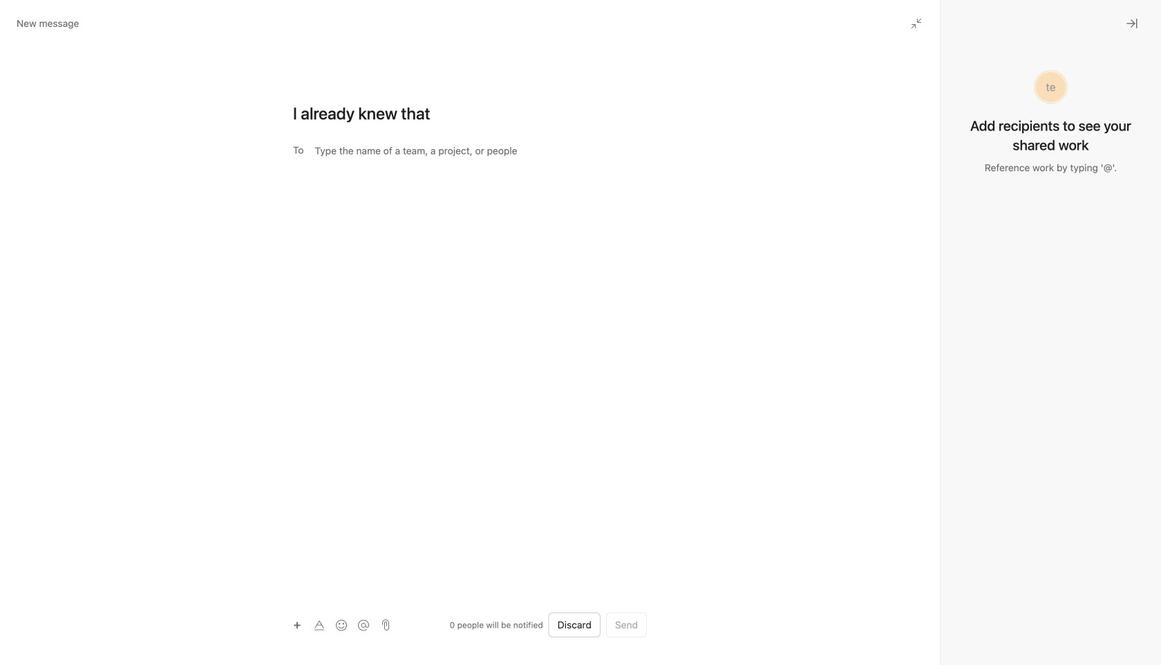 Task type: vqa. For each thing, say whether or not it's contained in the screenshot.
Hide sidebar ICON at top
yes



Task type: describe. For each thing, give the bounding box(es) containing it.
formatting image
[[314, 621, 325, 632]]

Type the name of a team, a project, or people text field
[[315, 142, 640, 159]]

close image
[[1127, 18, 1138, 29]]

hide sidebar image
[[18, 11, 29, 22]]



Task type: locate. For each thing, give the bounding box(es) containing it.
insert an object image
[[293, 622, 302, 630]]

at mention image
[[358, 621, 369, 632]]

emoji image
[[336, 621, 347, 632]]

minimize image
[[911, 18, 923, 29]]

Add subject text field
[[277, 102, 664, 124]]

toolbar
[[288, 616, 376, 636]]



